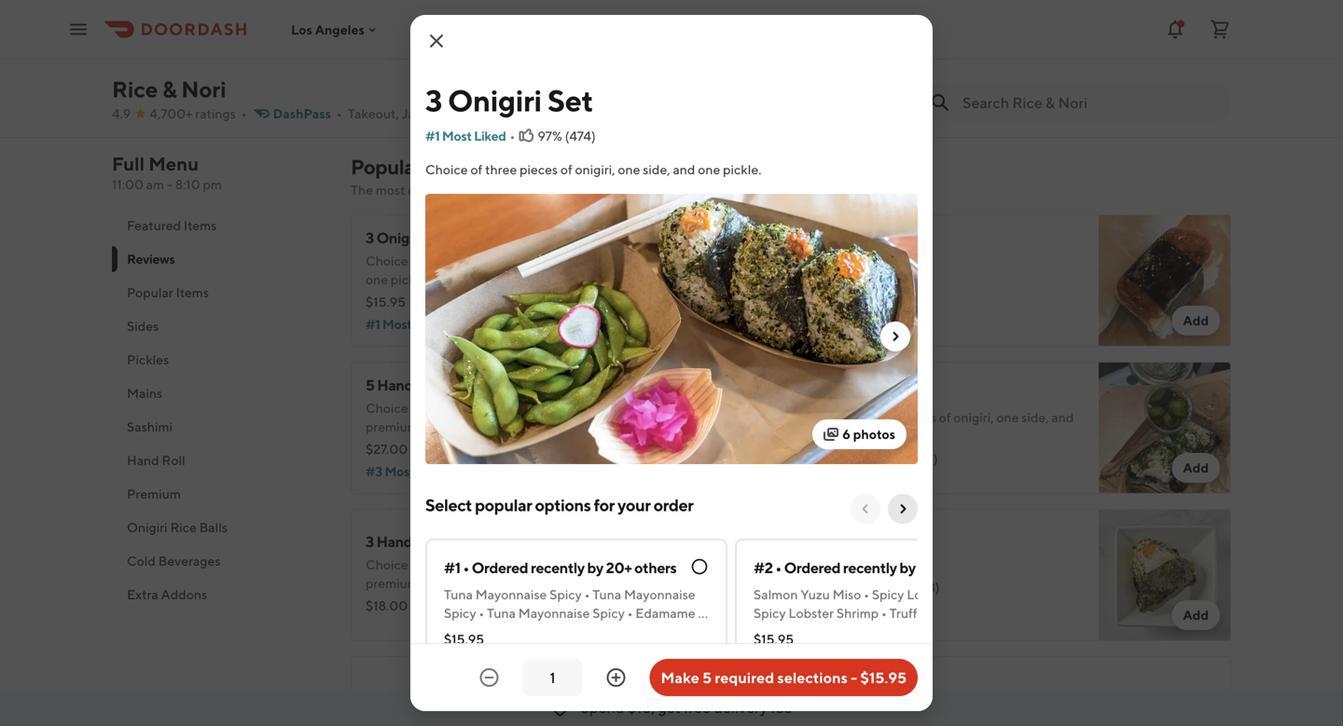 Task type: describe. For each thing, give the bounding box(es) containing it.
1 vertical spatial 97% (474)
[[436, 294, 494, 310]]

1 horizontal spatial lobster
[[907, 587, 952, 603]]

2 onigiri set image
[[1099, 362, 1231, 494]]

5 hand roll set choice of five hand roll (can choose two premium), edamame, and choice of one sashimi.
[[366, 376, 600, 453]]

extra
[[127, 587, 158, 603]]

& for nori
[[162, 76, 177, 103]]

items
[[522, 182, 555, 198]]

pickle. for 2
[[839, 429, 877, 444]]

side, for 2
[[1022, 410, 1049, 425]]

choice for 3 handroll set choice of three handroll (can choose one premium), edamame, and choice of one sashimi.
[[366, 557, 408, 573]]

pieces for 2
[[898, 410, 937, 425]]

dashpass •
[[273, 106, 342, 121]]

stars
[[397, 87, 420, 100]]

0 vertical spatial next image
[[888, 329, 903, 344]]

three for onigiri
[[426, 253, 457, 269]]

pickle. for 3
[[391, 272, 429, 287]]

make 5 required selections - $15.95
[[661, 669, 907, 687]]

and inside 2 onigiri set choice of two pieces of onigiri, one side, and one pickle.
[[1052, 410, 1074, 425]]

photos
[[853, 427, 896, 442]]

tuna inside 3 onigiri set spicy tuna hand roll
[[1169, 103, 1197, 118]]

c for e
[[846, 10, 857, 28]]

11:00
[[112, 177, 144, 192]]

featured
[[127, 218, 181, 233]]

add button for 3 onigiri set
[[724, 306, 772, 336]]

(173)
[[905, 276, 933, 291]]

matcha horchata image
[[651, 657, 784, 727]]

roll inside "5 hand roll set choice of five hand roll (can choose two premium), edamame, and choice of one sashimi."
[[416, 376, 442, 394]]

your
[[618, 495, 651, 515]]

5 for make
[[703, 669, 712, 687]]

two inside 2 onigiri set choice of two pieces of onigiri, one side, and one pickle.
[[873, 410, 896, 425]]

onigiri, for 2
[[954, 410, 994, 425]]

$27.00
[[366, 442, 408, 457]]

liked down the 93%
[[417, 464, 449, 480]]

0 horizontal spatial rice
[[112, 76, 158, 103]]

egg
[[866, 248, 892, 265]]

0 vertical spatial shrimp
[[955, 587, 997, 603]]

set for 3 onigiri set choice of three pieces of onigiri, one side, and one pickle.
[[425, 229, 447, 247]]

• doordash order for 8/26/22
[[1176, 46, 1267, 59]]

spicy up increase quantity by 1 image
[[593, 606, 625, 621]]

mayonnaise down handroll at bottom
[[476, 587, 547, 603]]

choose inside "5 hand roll set choice of five hand roll (can choose two premium), edamame, and choice of one sashimi."
[[532, 401, 575, 416]]

salmon yuzu miso • spicy lobster shrimp • spicy lobster shrimp • truffled edamame • ao kappa $15.95
[[754, 587, 1007, 647]]

popular for popular items
[[127, 285, 173, 300]]

100% (73)
[[880, 580, 940, 595]]

$3.95
[[814, 276, 848, 291]]

8/26/22
[[1132, 46, 1174, 59]]

lychee lemonade
[[814, 699, 934, 717]]

3 handroll set choice of three handroll (can choose one premium), edamame, and choice of one sashimi.
[[366, 533, 608, 610]]

97% (173)
[[878, 276, 933, 291]]

order for 8/26/22
[[1237, 46, 1267, 59]]

lemonade
[[863, 699, 934, 717]]

choice for 3 onigiri set choice of three pieces of onigiri, one side, and one pickle.
[[366, 253, 408, 269]]

onigiri, for 3
[[515, 253, 556, 269]]

miso for salmon yuzu miso
[[901, 552, 933, 570]]

yuzu for salmon yuzu miso • spicy lobster shrimp • spicy lobster shrimp • truffled edamame • ao kappa $15.95
[[801, 587, 830, 603]]

(can inside "5 hand roll set choice of five hand roll (can choose two premium), edamame, and choice of one sashimi."
[[504, 401, 530, 416]]

popular
[[475, 495, 532, 515]]

mayonnaise up make
[[624, 587, 696, 603]]

$18.00
[[366, 598, 408, 614]]

6
[[843, 427, 851, 442]]

choice inside 3 onigiri set 'dialog'
[[425, 162, 468, 177]]

pieces for 3
[[460, 253, 498, 269]]

#2 for #2 • ordered recently by 20+ others
[[754, 559, 773, 577]]

set for 2 onigiri set choice of two pieces of onigiri, one side, and one pickle.
[[873, 386, 895, 403]]

most down $3.95 •
[[833, 298, 862, 313]]

most
[[376, 182, 405, 198]]

4,700+
[[150, 106, 193, 121]]

Item Search search field
[[963, 92, 1217, 113]]

yuzu for salmon yuzu miso
[[865, 552, 898, 570]]

add for spam & egg
[[1183, 313, 1209, 328]]

extra addons button
[[112, 578, 328, 612]]

two inside "5 hand roll set choice of five hand roll (can choose two premium), edamame, and choice of one sashimi."
[[578, 401, 600, 416]]

3 onigiri set
[[425, 83, 593, 118]]

items for popular items
[[176, 285, 209, 300]]

93% (164)
[[438, 442, 495, 457]]

popular items button
[[112, 276, 328, 310]]

choice inside '3 handroll set choice of three handroll (can choose one premium), edamame, and choice of one sashimi.'
[[519, 576, 558, 591]]

add button for 2 onigiri set
[[1172, 453, 1220, 483]]

cold beverages
[[127, 554, 221, 569]]

fee
[[771, 699, 793, 717]]

0 horizontal spatial 4.9
[[112, 106, 131, 121]]

and inside 'popular items the most commonly ordered items and dishes from this store'
[[557, 182, 580, 198]]

(104)
[[466, 598, 498, 614]]

3 for 3 onigiri set spicy tuna hand roll
[[1053, 84, 1060, 100]]

100%
[[880, 580, 914, 595]]

select
[[425, 495, 472, 515]]

the
[[351, 182, 373, 198]]

featured items
[[127, 218, 217, 233]]

add for 2 onigiri set
[[1183, 460, 1209, 476]]

previous image
[[858, 502, 873, 517]]

sides
[[127, 319, 159, 334]]

ordered for #1
[[472, 559, 528, 577]]

add for 5 hand roll set
[[736, 460, 761, 476]]

20+ for #1 • ordered recently by 20+ others
[[606, 559, 632, 577]]

Current quantity is 1 number field
[[534, 668, 571, 689]]

$15.95 inside salmon yuzu miso • spicy lobster shrimp • spicy lobster shrimp • truffled edamame • ao kappa $15.95
[[754, 632, 794, 647]]

- for menu
[[167, 177, 172, 192]]

of 5 stars
[[376, 87, 420, 100]]

spicy up truffled
[[872, 587, 904, 603]]

spicy up takuwan
[[444, 606, 476, 621]]

side, for 3
[[583, 253, 611, 269]]

handroll
[[377, 533, 433, 551]]

one inside "5 hand roll set choice of five hand roll (can choose two premium), edamame, and choice of one sashimi."
[[575, 419, 598, 435]]

am
[[146, 177, 164, 192]]

edamame inside the 'tuna mayonnaise spicy • tuna mayonnaise spicy • tuna mayonnaise spicy • edamame • takuwan $15.95'
[[636, 606, 696, 621]]

get
[[658, 699, 681, 717]]

and inside '3 handroll set choice of three handroll (can choose one premium), edamame, and choice of one sashimi.'
[[494, 576, 516, 591]]

featured items button
[[112, 209, 328, 243]]

mains
[[127, 386, 162, 401]]

onigiri for 2 onigiri set choice of two pieces of onigiri, one side, and one pickle.
[[824, 386, 870, 403]]

most down "$15.95 •"
[[382, 317, 412, 332]]

delivery
[[714, 699, 768, 717]]

1 vertical spatial next image
[[896, 502, 911, 517]]

0 horizontal spatial lobster
[[789, 606, 834, 621]]

spicy up ao
[[754, 606, 786, 621]]

1 vertical spatial shrimp
[[837, 606, 879, 621]]

for
[[594, 495, 615, 515]]

4,700+ ratings •
[[150, 106, 247, 121]]

doordash for 8/26/22
[[1183, 46, 1234, 59]]

by for #2 • ordered recently by 20+ others
[[900, 559, 916, 577]]

#1 • ordered recently by 20+ others
[[444, 559, 677, 577]]

order
[[654, 495, 694, 515]]

96% (110)
[[881, 451, 938, 466]]

selections
[[778, 669, 848, 687]]

roll
[[483, 401, 501, 416]]

6 photos button
[[813, 420, 907, 450]]

ao
[[754, 625, 771, 640]]

5 for of
[[388, 87, 395, 100]]

pieces inside 3 onigiri set 'dialog'
[[520, 162, 558, 177]]

0.3
[[478, 106, 498, 121]]

c for t
[[561, 10, 572, 28]]

dashpass
[[273, 106, 331, 121]]

20+ for #2 • ordered recently by 20+ others
[[919, 559, 944, 577]]

and inside 3 onigiri set 'dialog'
[[673, 162, 695, 177]]

kappa
[[774, 625, 812, 640]]

hand inside hand roll button
[[127, 453, 159, 468]]

t
[[477, 8, 486, 28]]

$4.00 •
[[814, 580, 860, 595]]

make
[[661, 669, 700, 687]]

horchata
[[418, 699, 480, 717]]

sashimi. inside "5 hand roll set choice of five hand roll (can choose two premium), edamame, and choice of one sashimi."
[[366, 438, 412, 453]]

pm
[[203, 177, 222, 192]]

sashimi button
[[112, 410, 328, 444]]

three inside 3 onigiri set 'dialog'
[[485, 162, 517, 177]]

2
[[814, 386, 822, 403]]

$15,
[[628, 699, 655, 717]]

96%
[[881, 451, 907, 466]]

sashimi
[[127, 419, 173, 435]]

balls
[[199, 520, 228, 536]]

liked inside 3 onigiri set 'dialog'
[[474, 128, 506, 144]]

(110)
[[910, 451, 938, 466]]

pickles
[[127, 352, 169, 368]]



Task type: vqa. For each thing, say whether or not it's contained in the screenshot.
at
no



Task type: locate. For each thing, give the bounding box(es) containing it.
1 choice from the top
[[519, 419, 558, 435]]

choice of three pieces of onigiri, one side, and one pickle.
[[425, 162, 762, 177]]

0 horizontal spatial -
[[167, 177, 172, 192]]

salmon for salmon yuzu miso
[[814, 552, 863, 570]]

salmon up $4.00 •
[[814, 552, 863, 570]]

0 vertical spatial sashimi.
[[366, 438, 412, 453]]

$15.95
[[366, 294, 406, 310], [444, 632, 484, 647], [754, 632, 794, 647], [860, 669, 907, 687]]

- inside the full menu 11:00 am - 8:10 pm
[[167, 177, 172, 192]]

0 vertical spatial popular
[[351, 155, 422, 179]]

yuzu inside salmon yuzu miso • spicy lobster shrimp • spicy lobster shrimp • truffled edamame • ao kappa $15.95
[[801, 587, 830, 603]]

premium
[[127, 487, 181, 502]]

three down "commonly"
[[426, 253, 457, 269]]

miso up the "100% (73)"
[[901, 552, 933, 570]]

roll inside hand roll button
[[162, 453, 185, 468]]

spam & egg image
[[1099, 215, 1231, 347]]

hand roll button
[[112, 444, 328, 478]]

1 ordered from the left
[[472, 559, 528, 577]]

popular inside 'popular items the most commonly ordered items and dishes from this store'
[[351, 155, 422, 179]]

choice inside "5 hand roll set choice of five hand roll (can choose two premium), edamame, and choice of one sashimi."
[[366, 401, 408, 416]]

miso inside salmon yuzu miso • spicy lobster shrimp • spicy lobster shrimp • truffled edamame • ao kappa $15.95
[[833, 587, 861, 603]]

edamame up make
[[636, 606, 696, 621]]

• doordash order for emma c
[[879, 46, 970, 59]]

1 vertical spatial yuzu
[[801, 587, 830, 603]]

0 horizontal spatial #1
[[366, 317, 380, 332]]

& up '4,700+'
[[162, 76, 177, 103]]

1 sashimi. from the top
[[366, 438, 412, 453]]

spicy down #1 • ordered recently by 20+ others
[[550, 587, 582, 603]]

popular
[[351, 155, 422, 179], [127, 285, 173, 300]]

rice inside "button"
[[170, 520, 197, 536]]

liked down 0.3 at the top
[[474, 128, 506, 144]]

1 by from the left
[[587, 559, 603, 577]]

choice inside 2 onigiri set choice of two pieces of onigiri, one side, and one pickle.
[[814, 410, 856, 425]]

hand inside 3 onigiri set spicy tuna hand roll
[[1199, 103, 1231, 118]]

add for 3 onigiri set
[[736, 313, 761, 328]]

#2 for #2 most liked
[[814, 298, 830, 313]]

97% (474)
[[538, 128, 596, 144], [436, 294, 494, 310]]

1 vertical spatial edamame,
[[429, 576, 491, 591]]

2 by from the left
[[900, 559, 916, 577]]

0 vertical spatial items
[[425, 155, 476, 179]]

tuna mayonnaise spicy • tuna mayonnaise spicy • tuna mayonnaise spicy • edamame • takuwan $15.95
[[444, 587, 704, 647]]

hand up $27.00
[[377, 376, 413, 394]]

97% up 'popular items the most commonly ordered items and dishes from this store'
[[538, 128, 562, 144]]

- for 5
[[851, 669, 857, 687]]

ordered
[[472, 559, 528, 577], [784, 559, 841, 577]]

#3 most liked
[[366, 464, 449, 480]]

yuzu up kappa
[[801, 587, 830, 603]]

$15.95 inside the 'tuna mayonnaise spicy • tuna mayonnaise spicy • tuna mayonnaise spicy • edamame • takuwan $15.95'
[[444, 632, 484, 647]]

commonly
[[408, 182, 470, 198]]

2 horizontal spatial side,
[[1022, 410, 1049, 425]]

1 horizontal spatial #2
[[814, 298, 830, 313]]

2 horizontal spatial hand
[[1199, 103, 1231, 118]]

onigiri for 3 onigiri set
[[448, 83, 542, 118]]

emma
[[801, 10, 844, 28]]

1 vertical spatial items
[[184, 218, 217, 233]]

three inside '3 handroll set choice of three handroll (can choose one premium), edamame, and choice of one sashimi.'
[[426, 557, 457, 573]]

truffled
[[890, 606, 936, 621]]

0 vertical spatial miso
[[901, 552, 933, 570]]

pieces up (110)
[[898, 410, 937, 425]]

dishes
[[582, 182, 620, 198]]

by for #1 • ordered recently by 20+ others
[[587, 559, 603, 577]]

beverages
[[158, 554, 221, 569]]

lobster
[[907, 587, 952, 603], [789, 606, 834, 621]]

rice
[[112, 76, 158, 103], [170, 520, 197, 536]]

spam & egg
[[814, 248, 892, 265]]

sashimi. left 95%
[[366, 595, 412, 610]]

hand inside "5 hand roll set choice of five hand roll (can choose two premium), edamame, and choice of one sashimi."
[[377, 376, 413, 394]]

set inside '3 handroll set choice of three handroll (can choose one premium), edamame, and choice of one sashimi.'
[[436, 533, 458, 551]]

&
[[162, 76, 177, 103], [854, 248, 863, 265]]

choice up 6
[[814, 410, 856, 425]]

hand roll
[[127, 453, 185, 468]]

premium), inside "5 hand roll set choice of five hand roll (can choose two premium), edamame, and choice of one sashimi."
[[366, 419, 426, 435]]

onigiri for 3 onigiri set spicy tuna hand roll
[[1063, 84, 1103, 100]]

& left the egg
[[854, 248, 863, 265]]

2 premium), from the top
[[366, 576, 426, 591]]

93%
[[438, 442, 463, 457]]

2 vertical spatial pieces
[[898, 410, 937, 425]]

onigiri inside 3 onigiri set choice of three pieces of onigiri, one side, and one pickle.
[[377, 229, 422, 247]]

others for #1 • ordered recently by 20+ others
[[635, 559, 677, 577]]

(73)
[[917, 580, 940, 595]]

shrimp down $4.00 •
[[837, 606, 879, 621]]

2 horizontal spatial #1
[[444, 559, 461, 577]]

handroll
[[460, 557, 509, 573]]

theresa c
[[507, 10, 572, 28]]

0 vertical spatial choice
[[519, 419, 558, 435]]

from
[[623, 182, 650, 198]]

1 horizontal spatial others
[[947, 559, 989, 577]]

onigiri inside 2 onigiri set choice of two pieces of onigiri, one side, and one pickle.
[[824, 386, 870, 403]]

add button for 3 handroll set
[[724, 601, 772, 631]]

(474) up choice of three pieces of onigiri, one side, and one pickle.
[[565, 128, 596, 144]]

most right #3
[[385, 464, 414, 480]]

2 vertical spatial pickle.
[[839, 429, 877, 444]]

add button for 5 hand roll set
[[724, 453, 772, 483]]

1 vertical spatial hand
[[377, 376, 413, 394]]

popular up most
[[351, 155, 422, 179]]

1 vertical spatial #2
[[754, 559, 773, 577]]

0 horizontal spatial • doordash order
[[879, 46, 970, 59]]

by up the "100% (73)"
[[900, 559, 916, 577]]

0 horizontal spatial miso
[[833, 587, 861, 603]]

1 vertical spatial pickle.
[[391, 272, 429, 287]]

emma c
[[801, 10, 857, 28]]

side, inside 2 onigiri set choice of two pieces of onigiri, one side, and one pickle.
[[1022, 410, 1049, 425]]

1 horizontal spatial onigiri,
[[575, 162, 615, 177]]

3 onigiri set image
[[651, 215, 784, 347]]

2 recently from the left
[[843, 559, 897, 577]]

0 horizontal spatial shrimp
[[837, 606, 879, 621]]

edamame, down hand on the left of the page
[[429, 419, 491, 435]]

0 horizontal spatial ordered
[[472, 559, 528, 577]]

(164)
[[465, 442, 495, 457]]

onigiri inside "button"
[[127, 520, 168, 536]]

lobster up kappa
[[789, 606, 834, 621]]

choice up "$15.95 •"
[[366, 253, 408, 269]]

97% (474) down 3 onigiri set choice of three pieces of onigiri, one side, and one pickle.
[[436, 294, 494, 310]]

0 vertical spatial edamame,
[[429, 419, 491, 435]]

store
[[677, 182, 707, 198]]

#1 down "$15.95 •"
[[366, 317, 380, 332]]

1 vertical spatial rice
[[170, 520, 197, 536]]

liked down "97% (173)"
[[864, 298, 897, 313]]

5 inside "5 hand roll set choice of five hand roll (can choose two premium), edamame, and choice of one sashimi."
[[366, 376, 375, 394]]

(474)
[[565, 128, 596, 144], [463, 294, 494, 310]]

edamame inside salmon yuzu miso • spicy lobster shrimp • spicy lobster shrimp • truffled edamame • ao kappa $15.95
[[939, 606, 999, 621]]

#2 down $3.95
[[814, 298, 830, 313]]

set inside 3 onigiri set choice of three pieces of onigiri, one side, and one pickle.
[[425, 229, 447, 247]]

0 vertical spatial 4.9
[[384, 28, 412, 50]]

3 handroll set image
[[651, 509, 784, 642]]

3 inside 3 onigiri set spicy tuna hand roll
[[1053, 84, 1060, 100]]

onigiri inside 'dialog'
[[448, 83, 542, 118]]

1 vertical spatial (474)
[[463, 294, 494, 310]]

doordash
[[886, 46, 938, 59], [1183, 46, 1234, 59]]

1 others from the left
[[635, 559, 677, 577]]

4.9 left '4,700+'
[[112, 106, 131, 121]]

1 • doordash order from the left
[[879, 46, 970, 59]]

1 horizontal spatial roll
[[416, 376, 442, 394]]

recently for #1
[[531, 559, 585, 577]]

0 vertical spatial rice
[[112, 76, 158, 103]]

1 vertical spatial 97%
[[878, 276, 902, 291]]

(can right handroll at bottom
[[512, 557, 537, 573]]

(474) inside 3 onigiri set 'dialog'
[[565, 128, 596, 144]]

spend
[[581, 699, 625, 717]]

3 for 3 handroll set choice of three handroll (can choose one premium), edamame, and choice of one sashimi.
[[366, 533, 374, 551]]

pickle. inside 2 onigiri set choice of two pieces of onigiri, one side, and one pickle.
[[839, 429, 877, 444]]

2 doordash from the left
[[1183, 46, 1234, 59]]

#1 most liked down "$15.95 •"
[[366, 317, 446, 332]]

pieces
[[520, 162, 558, 177], [460, 253, 498, 269], [898, 410, 937, 425]]

edamame, up 95% (104)
[[429, 576, 491, 591]]

1 vertical spatial side,
[[583, 253, 611, 269]]

salmon up ao
[[754, 587, 798, 603]]

choice
[[425, 162, 468, 177], [366, 253, 408, 269], [366, 401, 408, 416], [814, 410, 856, 425], [366, 557, 408, 573]]

1 horizontal spatial rice
[[170, 520, 197, 536]]

(can right roll
[[504, 401, 530, 416]]

add button for spam & egg
[[1172, 306, 1220, 336]]

3 onigiri set dialog
[[410, 15, 1037, 727]]

c right "emma"
[[846, 10, 857, 28]]

0 vertical spatial pieces
[[520, 162, 558, 177]]

premium), up $18.00
[[366, 576, 426, 591]]

(474) down 3 onigiri set choice of three pieces of onigiri, one side, and one pickle.
[[463, 294, 494, 310]]

choice inside '3 handroll set choice of three handroll (can choose one premium), edamame, and choice of one sashimi.'
[[366, 557, 408, 573]]

97% inside 3 onigiri set 'dialog'
[[538, 128, 562, 144]]

0 horizontal spatial popular
[[127, 285, 173, 300]]

next image down #2 most liked
[[888, 329, 903, 344]]

20+ up (73)
[[919, 559, 944, 577]]

roll inside 3 onigiri set spicy tuna hand roll
[[1233, 103, 1256, 118]]

most
[[442, 128, 472, 144], [833, 298, 862, 313], [382, 317, 412, 332], [385, 464, 414, 480]]

set for 3 onigiri set
[[548, 83, 593, 118]]

hand
[[1199, 103, 1231, 118], [377, 376, 413, 394], [127, 453, 159, 468]]

0 vertical spatial (can
[[504, 401, 530, 416]]

salmon inside salmon yuzu miso • spicy lobster shrimp • spicy lobster shrimp • truffled edamame • ao kappa $15.95
[[754, 587, 798, 603]]

japanese
[[402, 106, 458, 121]]

0 horizontal spatial two
[[578, 401, 600, 416]]

spicy inside 3 onigiri set spicy tuna hand roll
[[1135, 103, 1167, 118]]

items down pm
[[184, 218, 217, 233]]

- up lychee
[[851, 669, 857, 687]]

3 for 3 onigiri set
[[425, 83, 442, 118]]

1 vertical spatial popular
[[127, 285, 173, 300]]

5 hand roll set image
[[651, 362, 784, 494]]

1 horizontal spatial side,
[[643, 162, 670, 177]]

hand down 0 items, open order cart icon
[[1199, 103, 1231, 118]]

order
[[940, 46, 970, 59], [1237, 46, 1267, 59]]

pieces down ordered
[[460, 253, 498, 269]]

edamame,
[[429, 419, 491, 435], [429, 576, 491, 591]]

set inside 3 onigiri set spicy tuna hand roll
[[1105, 84, 1124, 100]]

premium),
[[366, 419, 426, 435], [366, 576, 426, 591]]

make 5 required selections - $15.95 button
[[650, 660, 918, 697]]

c right theresa
[[561, 10, 572, 28]]

1 horizontal spatial 97% (474)
[[538, 128, 596, 144]]

set inside 2 onigiri set choice of two pieces of onigiri, one side, and one pickle.
[[873, 386, 895, 403]]

three inside 3 onigiri set choice of three pieces of onigiri, one side, and one pickle.
[[426, 253, 457, 269]]

notification bell image
[[1164, 18, 1187, 41]]

mayonnaise down #1 • ordered recently by 20+ others
[[519, 606, 590, 621]]

#3
[[366, 464, 382, 480]]

1 horizontal spatial #1
[[425, 128, 440, 144]]

liked down "$15.95 •"
[[414, 317, 446, 332]]

$15.95 inside button
[[860, 669, 907, 687]]

choose inside '3 handroll set choice of three handroll (can choose one premium), edamame, and choice of one sashimi.'
[[540, 557, 583, 573]]

set for 3 handroll set choice of three handroll (can choose one premium), edamame, and choice of one sashimi.
[[436, 533, 458, 551]]

1 order from the left
[[940, 46, 970, 59]]

5 left stars
[[388, 87, 395, 100]]

$15.95 •
[[366, 294, 415, 310]]

ordered up the (104) at bottom left
[[472, 559, 528, 577]]

miso for salmon yuzu miso • spicy lobster shrimp • spicy lobster shrimp • truffled edamame • ao kappa $15.95
[[833, 587, 861, 603]]

by up the 'tuna mayonnaise spicy • tuna mayonnaise spicy • tuna mayonnaise spicy • edamame • takuwan $15.95'
[[587, 559, 603, 577]]

#2 up ao
[[754, 559, 773, 577]]

addons
[[161, 587, 207, 603]]

97% (474) up choice of three pieces of onigiri, one side, and one pickle.
[[538, 128, 596, 144]]

0 vertical spatial hand
[[1199, 103, 1231, 118]]

hand down sashimi
[[127, 453, 159, 468]]

2 edamame from the left
[[939, 606, 999, 621]]

premium), up $27.00
[[366, 419, 426, 435]]

1 horizontal spatial edamame
[[939, 606, 999, 621]]

& for egg
[[854, 248, 863, 265]]

pickle. inside 3 onigiri set choice of three pieces of onigiri, one side, and one pickle.
[[391, 272, 429, 287]]

open menu image
[[67, 18, 90, 41]]

0 horizontal spatial yuzu
[[801, 587, 830, 603]]

0 horizontal spatial pickle.
[[391, 272, 429, 287]]

1 horizontal spatial (474)
[[565, 128, 596, 144]]

1 vertical spatial onigiri,
[[515, 253, 556, 269]]

(can inside '3 handroll set choice of three handroll (can choose one premium), edamame, and choice of one sashimi.'
[[512, 557, 537, 573]]

choose up the 'tuna mayonnaise spicy • tuna mayonnaise spicy • tuna mayonnaise spicy • edamame • takuwan $15.95'
[[540, 557, 583, 573]]

1 vertical spatial #1 most liked
[[366, 317, 446, 332]]

items for featured items
[[184, 218, 217, 233]]

97% right "$15.95 •"
[[436, 294, 460, 310]]

onigiri inside 3 onigiri set spicy tuna hand roll
[[1063, 84, 1103, 100]]

1 horizontal spatial ordered
[[784, 559, 841, 577]]

5 up $27.00
[[366, 376, 375, 394]]

2 vertical spatial 5
[[703, 669, 712, 687]]

set
[[548, 83, 593, 118], [1105, 84, 1124, 100], [425, 229, 447, 247], [444, 376, 467, 394], [873, 386, 895, 403], [436, 533, 458, 551]]

items up sides "button"
[[176, 285, 209, 300]]

recently up 100%
[[843, 559, 897, 577]]

choose right roll
[[532, 401, 575, 416]]

ordered up $4.00
[[784, 559, 841, 577]]

1 horizontal spatial by
[[900, 559, 916, 577]]

0 vertical spatial #2
[[814, 298, 830, 313]]

0 vertical spatial #1
[[425, 128, 440, 144]]

rice up '4,700+'
[[112, 76, 158, 103]]

1 20+ from the left
[[606, 559, 632, 577]]

0 horizontal spatial #2
[[754, 559, 773, 577]]

free
[[684, 699, 711, 717]]

next image
[[888, 329, 903, 344], [896, 502, 911, 517]]

#2 • ordered recently by 20+ others
[[754, 559, 989, 577]]

1 premium), from the top
[[366, 419, 426, 435]]

reviews
[[127, 251, 175, 267]]

increase quantity by 1 image
[[605, 667, 627, 689]]

1 horizontal spatial salmon
[[814, 552, 863, 570]]

select popular options for your order
[[425, 495, 694, 515]]

takuwan
[[444, 625, 497, 640]]

97% for $3.95 •
[[878, 276, 902, 291]]

1 horizontal spatial recently
[[843, 559, 897, 577]]

popular for popular items the most commonly ordered items and dishes from this store
[[351, 155, 422, 179]]

salmon
[[814, 552, 863, 570], [754, 587, 798, 603]]

ordered for #2
[[784, 559, 841, 577]]

$4.00
[[814, 580, 851, 595]]

2 ordered from the left
[[784, 559, 841, 577]]

0 vertical spatial three
[[485, 162, 517, 177]]

1 edamame, from the top
[[429, 419, 491, 435]]

2 vertical spatial onigiri,
[[954, 410, 994, 425]]

#2
[[814, 298, 830, 313], [754, 559, 773, 577]]

3 inside 3 onigiri set choice of three pieces of onigiri, one side, and one pickle.
[[366, 229, 374, 247]]

1 horizontal spatial yuzu
[[865, 552, 898, 570]]

1 c from the left
[[561, 10, 572, 28]]

3 inside 'dialog'
[[425, 83, 442, 118]]

los
[[291, 22, 312, 37]]

pieces inside 2 onigiri set choice of two pieces of onigiri, one side, and one pickle.
[[898, 410, 937, 425]]

close 3 onigiri set image
[[425, 30, 448, 52]]

pieces up items
[[520, 162, 558, 177]]

1 vertical spatial miso
[[833, 587, 861, 603]]

0 vertical spatial choose
[[532, 401, 575, 416]]

0 vertical spatial lobster
[[907, 587, 952, 603]]

1 vertical spatial salmon
[[754, 587, 798, 603]]

choice down handroll
[[366, 557, 408, 573]]

cold beverages button
[[112, 545, 328, 578]]

edamame down (73)
[[939, 606, 999, 621]]

lobster up truffled
[[907, 587, 952, 603]]

2 choice from the top
[[519, 576, 558, 591]]

choice inside "5 hand roll set choice of five hand roll (can choose two premium), edamame, and choice of one sashimi."
[[519, 419, 558, 435]]

pickles button
[[112, 343, 328, 377]]

2 vertical spatial hand
[[127, 453, 159, 468]]

most down 'takeout, japanese • 0.3 mi'
[[442, 128, 472, 144]]

1 vertical spatial (can
[[512, 557, 537, 573]]

2 horizontal spatial 97%
[[878, 276, 902, 291]]

5
[[388, 87, 395, 100], [366, 376, 375, 394], [703, 669, 712, 687]]

1 vertical spatial premium),
[[366, 576, 426, 591]]

0 vertical spatial -
[[167, 177, 172, 192]]

and inside "5 hand roll set choice of five hand roll (can choose two premium), edamame, and choice of one sashimi."
[[494, 419, 516, 435]]

1 horizontal spatial miso
[[901, 552, 933, 570]]

decrease quantity by 1 image
[[478, 667, 501, 689]]

onigiri, inside 3 onigiri set choice of three pieces of onigiri, one side, and one pickle.
[[515, 253, 556, 269]]

set inside 'dialog'
[[548, 83, 593, 118]]

side, inside 3 onigiri set 'dialog'
[[643, 162, 670, 177]]

1 vertical spatial 5
[[366, 376, 375, 394]]

pickle. inside 3 onigiri set 'dialog'
[[723, 162, 762, 177]]

0 items, open order cart image
[[1209, 18, 1231, 41]]

choice inside 3 onigiri set choice of three pieces of onigiri, one side, and one pickle.
[[366, 253, 408, 269]]

#2 inside 3 onigiri set 'dialog'
[[754, 559, 773, 577]]

add button for salmon yuzu miso
[[1172, 601, 1220, 631]]

order for emma c
[[940, 46, 970, 59]]

5 inside button
[[703, 669, 712, 687]]

2 sashimi. from the top
[[366, 595, 412, 610]]

sashimi. inside '3 handroll set choice of three handroll (can choose one premium), edamame, and choice of one sashimi.'
[[366, 595, 412, 610]]

extra addons
[[127, 587, 207, 603]]

#1 most liked down 0.3 at the top
[[425, 128, 506, 144]]

add for salmon yuzu miso
[[1183, 608, 1209, 623]]

salmon yuzu miso image
[[1099, 509, 1231, 642]]

add
[[736, 313, 761, 328], [1183, 313, 1209, 328], [736, 460, 761, 476], [1183, 460, 1209, 476], [736, 608, 761, 623], [1183, 608, 1209, 623]]

0 horizontal spatial pieces
[[460, 253, 498, 269]]

ratings
[[195, 106, 236, 121]]

2 c from the left
[[846, 10, 857, 28]]

rice left balls
[[170, 520, 197, 536]]

one
[[618, 162, 640, 177], [698, 162, 721, 177], [558, 253, 581, 269], [366, 272, 388, 287], [997, 410, 1019, 425], [575, 419, 598, 435], [814, 429, 836, 444], [585, 557, 608, 573], [575, 576, 598, 591]]

1 vertical spatial pieces
[[460, 253, 498, 269]]

rice & nori
[[112, 76, 226, 103]]

1 horizontal spatial two
[[873, 410, 896, 425]]

0 vertical spatial salmon
[[814, 552, 863, 570]]

2 horizontal spatial 5
[[703, 669, 712, 687]]

#2 most liked
[[814, 298, 897, 313]]

e
[[771, 8, 782, 28]]

popular down reviews
[[127, 285, 173, 300]]

2 vertical spatial side,
[[1022, 410, 1049, 425]]

2 vertical spatial 97%
[[436, 294, 460, 310]]

5 right make
[[703, 669, 712, 687]]

- inside button
[[851, 669, 857, 687]]

1 horizontal spatial order
[[1237, 46, 1267, 59]]

2 vertical spatial #1
[[444, 559, 461, 577]]

spam
[[814, 248, 851, 265]]

2 horizontal spatial roll
[[1233, 103, 1256, 118]]

4.9 left close 3 onigiri set icon
[[384, 28, 412, 50]]

2 edamame, from the top
[[429, 576, 491, 591]]

97% down the egg
[[878, 276, 902, 291]]

set inside "5 hand roll set choice of five hand roll (can choose two premium), edamame, and choice of one sashimi."
[[444, 376, 467, 394]]

1 horizontal spatial popular
[[351, 155, 422, 179]]

pieces inside 3 onigiri set choice of three pieces of onigiri, one side, and one pickle.
[[460, 253, 498, 269]]

0 vertical spatial premium),
[[366, 419, 426, 435]]

lychee
[[814, 699, 861, 717]]

97% for $15.95 •
[[436, 294, 460, 310]]

edamame, inside '3 handroll set choice of three handroll (can choose one premium), edamame, and choice of one sashimi.'
[[429, 576, 491, 591]]

and inside 3 onigiri set choice of three pieces of onigiri, one side, and one pickle.
[[613, 253, 636, 269]]

2 vertical spatial items
[[176, 285, 209, 300]]

takeout,
[[348, 106, 399, 121]]

others for #2 • ordered recently by 20+ others
[[947, 559, 989, 577]]

doordash for emma c
[[886, 46, 938, 59]]

1 vertical spatial three
[[426, 253, 457, 269]]

theresa
[[507, 10, 559, 28]]

2 horizontal spatial pickle.
[[839, 429, 877, 444]]

1 recently from the left
[[531, 559, 585, 577]]

choose
[[532, 401, 575, 416], [540, 557, 583, 573]]

spicy
[[1135, 103, 1167, 118], [550, 587, 582, 603], [872, 587, 904, 603], [444, 606, 476, 621], [593, 606, 625, 621], [754, 606, 786, 621]]

miso down #2 • ordered recently by 20+ others
[[833, 587, 861, 603]]

three for handroll
[[426, 557, 457, 573]]

0 vertical spatial onigiri,
[[575, 162, 615, 177]]

onigiri, inside 3 onigiri set 'dialog'
[[575, 162, 615, 177]]

0 horizontal spatial edamame
[[636, 606, 696, 621]]

97%
[[538, 128, 562, 144], [878, 276, 902, 291], [436, 294, 460, 310]]

0 vertical spatial yuzu
[[865, 552, 898, 570]]

2 vertical spatial roll
[[162, 453, 185, 468]]

yuzu up 100%
[[865, 552, 898, 570]]

choice up "commonly"
[[425, 162, 468, 177]]

2 order from the left
[[1237, 46, 1267, 59]]

premium), inside '3 handroll set choice of three handroll (can choose one premium), edamame, and choice of one sashimi.'
[[366, 576, 426, 591]]

choice for 2 onigiri set choice of two pieces of onigiri, one side, and one pickle.
[[814, 410, 856, 425]]

popular inside "popular items" button
[[127, 285, 173, 300]]

most inside 3 onigiri set 'dialog'
[[442, 128, 472, 144]]

add for 3 handroll set
[[736, 608, 761, 623]]

sashimi. up #3
[[366, 438, 412, 453]]

spicy down 8/26/22
[[1135, 103, 1167, 118]]

salmon for salmon yuzu miso • spicy lobster shrimp • spicy lobster shrimp • truffled edamame • ao kappa $15.95
[[754, 587, 798, 603]]

1 horizontal spatial doordash
[[1183, 46, 1234, 59]]

side, inside 3 onigiri set choice of three pieces of onigiri, one side, and one pickle.
[[583, 253, 611, 269]]

1 doordash from the left
[[886, 46, 938, 59]]

choice up $27.00
[[366, 401, 408, 416]]

options
[[535, 495, 591, 515]]

shrimp right (73)
[[955, 587, 997, 603]]

3 for 3 onigiri set choice of three pieces of onigiri, one side, and one pickle.
[[366, 229, 374, 247]]

items inside 'popular items the most commonly ordered items and dishes from this store'
[[425, 155, 476, 179]]

0 horizontal spatial onigiri,
[[515, 253, 556, 269]]

onigiri, inside 2 onigiri set choice of two pieces of onigiri, one side, and one pickle.
[[954, 410, 994, 425]]

8:10
[[175, 177, 200, 192]]

20+ down the for
[[606, 559, 632, 577]]

#1 down 'takeout, japanese • 0.3 mi'
[[425, 128, 440, 144]]

97% (474) inside 3 onigiri set 'dialog'
[[538, 128, 596, 144]]

items for popular items the most commonly ordered items and dishes from this store
[[425, 155, 476, 179]]

onigiri for 3 onigiri set choice of three pieces of onigiri, one side, and one pickle.
[[377, 229, 422, 247]]

2 20+ from the left
[[919, 559, 944, 577]]

2 • doordash order from the left
[[1176, 46, 1267, 59]]

los angeles
[[291, 22, 365, 37]]

set for 3 onigiri set spicy tuna hand roll
[[1105, 84, 1124, 100]]

3 inside '3 handroll set choice of three handroll (can choose one premium), edamame, and choice of one sashimi.'
[[366, 533, 374, 551]]

angeles
[[315, 22, 365, 37]]

edamame, inside "5 hand roll set choice of five hand roll (can choose two premium), edamame, and choice of one sashimi."
[[429, 419, 491, 435]]

recently up the 'tuna mayonnaise spicy • tuna mayonnaise spicy • tuna mayonnaise spicy • edamame • takuwan $15.95'
[[531, 559, 585, 577]]

1 edamame from the left
[[636, 606, 696, 621]]

3 onigiri set button
[[1053, 83, 1124, 102]]

recently for #2
[[843, 559, 897, 577]]

#1 most liked inside 3 onigiri set 'dialog'
[[425, 128, 506, 144]]

- right am
[[167, 177, 172, 192]]

this
[[653, 182, 675, 198]]

three up 95%
[[426, 557, 457, 573]]

2 others from the left
[[947, 559, 989, 577]]

items up "commonly"
[[425, 155, 476, 179]]

2 horizontal spatial pieces
[[898, 410, 937, 425]]

#1 up 95%
[[444, 559, 461, 577]]

0 horizontal spatial roll
[[162, 453, 185, 468]]

2 vertical spatial three
[[426, 557, 457, 573]]

spend $15, get free delivery fee
[[581, 699, 793, 717]]

next image right previous icon
[[896, 502, 911, 517]]

three up ordered
[[485, 162, 517, 177]]

0 vertical spatial &
[[162, 76, 177, 103]]



